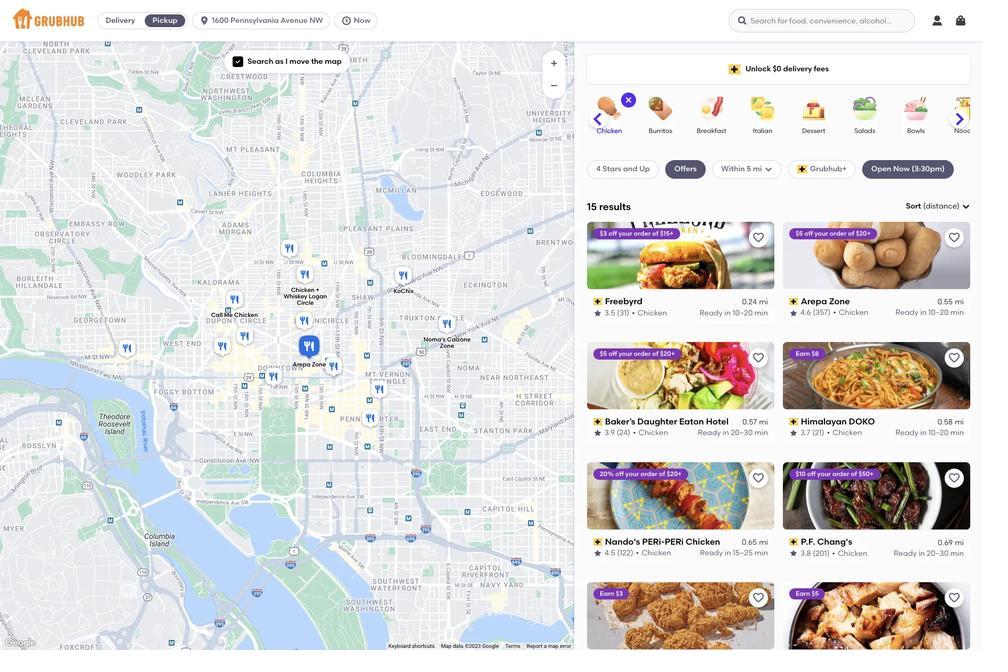 Task type: vqa. For each thing, say whether or not it's contained in the screenshot.
Teriyaki inside chicken teriyaki $11.29 +
no



Task type: describe. For each thing, give the bounding box(es) containing it.
google
[[483, 644, 499, 650]]

4.5 (122)
[[605, 549, 634, 558]]

kochix
[[393, 288, 414, 295]]

keyboard shortcuts
[[389, 644, 435, 650]]

1 vertical spatial map
[[548, 644, 559, 650]]

arepa zone inside map region
[[293, 362, 326, 369]]

minus icon image
[[549, 80, 560, 91]]

(3:30pm)
[[912, 165, 946, 174]]

search as i move the map
[[248, 57, 342, 66]]

20–30 for p.f. chang's
[[927, 549, 949, 558]]

3.7 (21)
[[801, 429, 825, 438]]

subscription pass image for freebyrd
[[594, 298, 603, 306]]

i
[[286, 57, 288, 66]]

off for nando's peri-peri chicken
[[616, 471, 624, 478]]

save this restaurant image for p.f. chang's
[[949, 472, 961, 485]]

nando's peri-peri chicken logo image
[[588, 463, 775, 530]]

0.24
[[743, 298, 758, 307]]

chicken down daughter
[[639, 429, 669, 438]]

calzone
[[447, 337, 471, 344]]

• chicken for himalayan doko
[[828, 429, 863, 438]]

2 vertical spatial $5
[[812, 591, 819, 598]]

italian
[[754, 127, 773, 135]]

10–20 for himalayan doko
[[929, 429, 949, 438]]

3.5 (31)
[[605, 309, 630, 318]]

chicken right (31)
[[638, 309, 668, 318]]

mi for daughter
[[760, 418, 769, 427]]

noodles
[[955, 127, 981, 135]]

$20+ for daughter
[[661, 350, 675, 358]]

himalayan doko
[[801, 417, 876, 427]]

order for nando's peri-peri chicken
[[641, 471, 658, 478]]

star icon image for arepa zone
[[790, 309, 798, 318]]

pickup
[[153, 16, 178, 25]]

your for arepa zone
[[815, 230, 829, 237]]

0 vertical spatial map
[[325, 57, 342, 66]]

$15+
[[661, 230, 674, 237]]

pickup button
[[143, 12, 188, 29]]

chicken image
[[591, 97, 629, 120]]

ready for baker's daughter eaton hotel
[[698, 429, 722, 438]]

doko
[[849, 417, 876, 427]]

1 horizontal spatial $3
[[616, 591, 623, 598]]

• for p.f. chang's
[[833, 549, 836, 558]]

freebyrd image
[[263, 366, 284, 390]]

baker's daughter eaton hotel image
[[319, 352, 340, 375]]

noma's
[[424, 337, 446, 344]]

now button
[[334, 12, 382, 29]]

circle
[[297, 300, 314, 307]]

(31)
[[618, 309, 630, 318]]

15–25
[[733, 549, 753, 558]]

bowls
[[908, 127, 926, 135]]

chicken inside chicken + whiskey logan circle
[[291, 287, 315, 294]]

1600 pennsylvania avenue nw
[[212, 16, 323, 25]]

seoulspice image
[[360, 408, 381, 431]]

arepa zone image
[[296, 334, 322, 362]]

arepa inside map region
[[293, 362, 310, 369]]

3.9 (24)
[[605, 429, 631, 438]]

stars
[[603, 165, 622, 174]]

$20+ for zone
[[857, 230, 871, 237]]

ready in 10–20 min for himalayan doko
[[896, 429, 965, 438]]

ready for nando's peri-peri chicken
[[700, 549, 723, 558]]

mi right 0.24 at top
[[760, 298, 769, 307]]

• chicken for baker's daughter eaton hotel
[[633, 429, 669, 438]]

ready in 10–20 min for freebyrd
[[700, 309, 769, 318]]

Search for food, convenience, alcohol... search field
[[729, 9, 916, 32]]

in for freebyrd
[[725, 309, 731, 318]]

$3 off your order of $15+
[[600, 230, 674, 237]]

avenue
[[281, 16, 308, 25]]

4 stars and up
[[597, 165, 650, 174]]

results
[[600, 201, 631, 213]]

open now (3:30pm)
[[872, 165, 946, 174]]

min for freebyrd
[[755, 309, 769, 318]]

earn for earn $8
[[796, 350, 811, 358]]

pennsylvania
[[231, 16, 279, 25]]

min for nando's peri-peri chicken
[[755, 549, 769, 558]]

chicken right me
[[234, 312, 258, 319]]

subscription pass image for p.f. chang's
[[790, 539, 799, 546]]

main navigation navigation
[[0, 0, 984, 42]]

ready in 20–30 min for p.f. chang's
[[895, 549, 965, 558]]

noma's calzone zone image
[[437, 314, 458, 337]]

your for p.f. chang's
[[818, 471, 832, 478]]

chicken down chicken image at the right top
[[597, 127, 623, 135]]

$0
[[773, 64, 782, 73]]

• for arepa zone
[[834, 309, 837, 318]]

salads
[[855, 127, 876, 135]]

baker's
[[605, 417, 636, 427]]

4.6 (357)
[[801, 309, 831, 318]]

(122)
[[617, 549, 634, 558]]

off for arepa zone
[[805, 230, 814, 237]]

noma's calzone zone
[[424, 337, 471, 350]]

save this restaurant image for arepa zone
[[949, 232, 961, 244]]

fees
[[814, 64, 830, 73]]

burritos image
[[642, 97, 680, 120]]

(21)
[[813, 429, 825, 438]]

0.69 mi
[[939, 538, 965, 547]]

search
[[248, 57, 273, 66]]

offers
[[675, 165, 697, 174]]

a
[[544, 644, 547, 650]]

20% off your order of $20+
[[600, 471, 682, 478]]

$50+
[[859, 471, 874, 478]]

save this restaurant button for arepa zone
[[945, 228, 965, 248]]

chicken down chang's
[[838, 549, 868, 558]]

logan
[[309, 294, 327, 301]]

call me chicken image
[[224, 289, 245, 313]]

order for p.f. chang's
[[833, 471, 850, 478]]

map data ©2023 google
[[441, 644, 499, 650]]

10–20 for arepa zone
[[929, 309, 949, 318]]

svg image left burritos "image"
[[625, 96, 633, 104]]

)
[[958, 202, 960, 211]]

0.65 mi
[[742, 538, 769, 547]]

earn $5
[[796, 591, 819, 598]]

plus icon image
[[549, 58, 560, 69]]

p.f. chang's
[[801, 537, 853, 547]]

delivery
[[784, 64, 813, 73]]

15
[[588, 201, 597, 213]]

0.65
[[742, 538, 758, 547]]

20–30 for baker's daughter eaton hotel
[[731, 429, 753, 438]]

2 horizontal spatial zone
[[830, 297, 851, 307]]

nando's peri-peri chicken image
[[234, 326, 255, 349]]

0.58 mi
[[938, 418, 965, 427]]

• chicken for p.f. chang's
[[833, 549, 868, 558]]

subscription pass image for arepa zone
[[790, 298, 799, 306]]

0.58
[[938, 418, 954, 427]]

3.8 (201)
[[801, 549, 830, 558]]

20%
[[600, 471, 614, 478]]

ready for arepa zone
[[896, 309, 919, 318]]

ready for himalayan doko
[[896, 429, 919, 438]]

save this restaurant image for himalayan doko
[[949, 352, 961, 365]]

4.5
[[605, 549, 616, 558]]

star icon image for freebyrd
[[594, 309, 602, 318]]

3.8
[[801, 549, 812, 558]]

ready in 10–20 min for arepa zone
[[896, 309, 965, 318]]

subscription pass image for nando's peri-peri chicken
[[594, 539, 603, 546]]

grubhub plus flag logo image for grubhub+
[[798, 165, 808, 174]]

save this restaurant button for nando's peri-peri chicken
[[749, 469, 769, 488]]

subscription pass image for himalayan doko
[[790, 419, 799, 426]]

your for nando's peri-peri chicken
[[626, 471, 639, 478]]

star icon image for nando's peri-peri chicken
[[594, 550, 602, 558]]

the
[[311, 57, 323, 66]]

freebyrd  logo image
[[588, 222, 775, 290]]

your for baker's daughter eaton hotel
[[619, 350, 633, 358]]

min for arepa zone
[[951, 309, 965, 318]]

freebyrd
[[605, 297, 643, 307]]

p.f. chang's  logo image
[[784, 463, 971, 530]]

report a map error
[[527, 644, 572, 650]]

off for freebyrd
[[609, 230, 618, 237]]

mi for peri-
[[760, 538, 769, 547]]

ready in 20–30 min for baker's daughter eaton hotel
[[698, 429, 769, 438]]

4.6
[[801, 309, 812, 318]]

save this restaurant button for baker's daughter eaton hotel
[[749, 349, 769, 368]]

chicken down peri-
[[642, 549, 672, 558]]

chang's
[[818, 537, 853, 547]]



Task type: locate. For each thing, give the bounding box(es) containing it.
• chicken for nando's peri-peri chicken
[[636, 549, 672, 558]]

arepa left baker's daughter eaton hotel icon
[[293, 362, 310, 369]]

mi for chang's
[[956, 538, 965, 547]]

0 horizontal spatial arepa
[[293, 362, 310, 369]]

0 vertical spatial zone
[[830, 297, 851, 307]]

breakfast image
[[694, 97, 731, 120]]

1 horizontal spatial grubhub plus flag logo image
[[798, 165, 808, 174]]

himalayan
[[801, 417, 847, 427]]

star icon image left the 4.5
[[594, 550, 602, 558]]

$8
[[812, 350, 820, 358]]

mi right the 0.55
[[956, 298, 965, 307]]

star icon image for p.f. chang's
[[790, 550, 798, 558]]

now
[[354, 16, 371, 25], [894, 165, 911, 174]]

within 5 mi
[[722, 165, 763, 174]]

dessert image
[[796, 97, 833, 120]]

©2023
[[465, 644, 481, 650]]

1 horizontal spatial $5 off your order of $20+
[[796, 230, 871, 237]]

arepa
[[801, 297, 828, 307], [293, 362, 310, 369]]

• right (21)
[[828, 429, 831, 438]]

• chicken down chang's
[[833, 549, 868, 558]]

0 horizontal spatial $5 off your order of $20+
[[600, 350, 675, 358]]

ready in 10–20 min down 0.58
[[896, 429, 965, 438]]

subscription pass image left freebyrd
[[594, 298, 603, 306]]

nw
[[310, 16, 323, 25]]

eaton
[[680, 417, 705, 427]]

min for himalayan doko
[[951, 429, 965, 438]]

mi for doko
[[956, 418, 965, 427]]

mi for zone
[[956, 298, 965, 307]]

star icon image left "4.6"
[[790, 309, 798, 318]]

$10
[[796, 471, 806, 478]]

mi right 5
[[754, 165, 763, 174]]

$20+
[[857, 230, 871, 237], [661, 350, 675, 358], [667, 471, 682, 478]]

grubhub plus flag logo image for unlock $0 delivery fees
[[729, 64, 742, 74]]

report
[[527, 644, 543, 650]]

10–20 for freebyrd
[[733, 309, 753, 318]]

+
[[316, 287, 319, 294]]

1 vertical spatial zone
[[440, 343, 454, 350]]

0 vertical spatial $5
[[796, 230, 804, 237]]

1 horizontal spatial ready in 20–30 min
[[895, 549, 965, 558]]

unlock $0 delivery fees
[[746, 64, 830, 73]]

min down "0.57 mi"
[[755, 429, 769, 438]]

whiskey
[[283, 294, 307, 301]]

baker's daughter eaton hotel
[[605, 417, 729, 427]]

peri
[[665, 537, 684, 547]]

save this restaurant image for earn $5
[[949, 593, 961, 605]]

your
[[619, 230, 633, 237], [815, 230, 829, 237], [619, 350, 633, 358], [626, 471, 639, 478], [818, 471, 832, 478]]

ready in 15–25 min
[[700, 549, 769, 558]]

daughter
[[638, 417, 678, 427]]

•
[[632, 309, 635, 318], [834, 309, 837, 318], [633, 429, 636, 438], [828, 429, 831, 438], [636, 549, 639, 558], [833, 549, 836, 558]]

himalayan doko image
[[323, 356, 344, 380]]

chicken right (357)
[[840, 309, 869, 318]]

0 vertical spatial ready in 20–30 min
[[698, 429, 769, 438]]

svg image right )
[[963, 203, 971, 211]]

italian image
[[745, 97, 782, 120]]

earn left '$8'
[[796, 350, 811, 358]]

• chicken for freebyrd
[[632, 309, 668, 318]]

0 vertical spatial save this restaurant image
[[753, 352, 765, 365]]

min down the 0.65 mi
[[755, 549, 769, 558]]

0 vertical spatial $5 off your order of $20+
[[796, 230, 871, 237]]

chicken
[[597, 127, 623, 135], [291, 287, 315, 294], [638, 309, 668, 318], [840, 309, 869, 318], [234, 312, 258, 319], [639, 429, 669, 438], [833, 429, 863, 438], [686, 537, 721, 547], [642, 549, 672, 558], [838, 549, 868, 558]]

seoulspice logo image
[[784, 583, 971, 651]]

save this restaurant image inside button
[[753, 352, 765, 365]]

ready for freebyrd
[[700, 309, 723, 318]]

peri-
[[643, 537, 665, 547]]

move
[[290, 57, 310, 66]]

4
[[597, 165, 601, 174]]

1 vertical spatial $5
[[600, 350, 608, 358]]

off for baker's daughter eaton hotel
[[609, 350, 618, 358]]

1 horizontal spatial arepa
[[801, 297, 828, 307]]

0 vertical spatial arepa zone
[[801, 297, 851, 307]]

mi right 0.65
[[760, 538, 769, 547]]

$3
[[600, 230, 607, 237], [616, 591, 623, 598]]

$5 off your order of $20+ for zone
[[796, 230, 871, 237]]

$10 off your order of $50+
[[796, 471, 874, 478]]

subscription pass image left nando's
[[594, 539, 603, 546]]

0.24 mi
[[743, 298, 769, 307]]

star icon image left 3.8
[[790, 550, 798, 558]]

(201)
[[814, 549, 830, 558]]

min
[[755, 309, 769, 318], [951, 309, 965, 318], [755, 429, 769, 438], [951, 429, 965, 438], [755, 549, 769, 558], [951, 549, 965, 558]]

• right (31)
[[632, 309, 635, 318]]

1 vertical spatial $3
[[616, 591, 623, 598]]

star icon image for baker's daughter eaton hotel
[[594, 430, 602, 438]]

as
[[275, 57, 284, 66]]

dessert
[[803, 127, 826, 135]]

$5 for arepa
[[796, 230, 804, 237]]

0 horizontal spatial ready in 20–30 min
[[698, 429, 769, 438]]

svg image left search
[[235, 59, 241, 65]]

1 horizontal spatial save this restaurant image
[[949, 593, 961, 605]]

• chicken for arepa zone
[[834, 309, 869, 318]]

terms link
[[506, 644, 521, 650]]

earn $8
[[796, 350, 820, 358]]

zone up (357)
[[830, 297, 851, 307]]

5
[[747, 165, 752, 174]]

• for himalayan doko
[[828, 429, 831, 438]]

chicken + whiskey logan circle image
[[294, 264, 316, 288]]

1 horizontal spatial $5
[[796, 230, 804, 237]]

• right (357)
[[834, 309, 837, 318]]

and
[[624, 165, 638, 174]]

noodles image
[[949, 97, 984, 120]]

google image
[[3, 637, 38, 651]]

your for freebyrd
[[619, 230, 633, 237]]

ready in 10–20 min down 0.24 at top
[[700, 309, 769, 318]]

min for baker's daughter eaton hotel
[[755, 429, 769, 438]]

nando's peri-peri chicken
[[605, 537, 721, 547]]

subscription pass image left p.f.
[[790, 539, 799, 546]]

2 vertical spatial zone
[[312, 362, 326, 369]]

• for nando's peri-peri chicken
[[636, 549, 639, 558]]

six street eats image
[[116, 338, 138, 362]]

$20+ for peri-
[[667, 471, 682, 478]]

of for baker's daughter eaton hotel
[[653, 350, 659, 358]]

open
[[872, 165, 892, 174]]

salads image
[[847, 97, 884, 120]]

p.f. chang's image
[[212, 336, 233, 360]]

burritos
[[649, 127, 673, 135]]

2 horizontal spatial $5
[[812, 591, 819, 598]]

1 horizontal spatial arepa zone
[[801, 297, 851, 307]]

star icon image
[[594, 309, 602, 318], [790, 309, 798, 318], [594, 430, 602, 438], [790, 430, 798, 438], [594, 550, 602, 558], [790, 550, 798, 558]]

map
[[325, 57, 342, 66], [548, 644, 559, 650]]

• right (122)
[[636, 549, 639, 558]]

earn down 3.8
[[796, 591, 811, 598]]

earn for earn $5
[[796, 591, 811, 598]]

• chicken down peri-
[[636, 549, 672, 558]]

ready
[[700, 309, 723, 318], [896, 309, 919, 318], [698, 429, 722, 438], [896, 429, 919, 438], [700, 549, 723, 558], [895, 549, 918, 558]]

0 vertical spatial 20–30
[[731, 429, 753, 438]]

grubhub plus flag logo image
[[729, 64, 742, 74], [798, 165, 808, 174]]

0.55 mi
[[938, 298, 965, 307]]

1 vertical spatial 20–30
[[927, 549, 949, 558]]

save this restaurant button for himalayan doko
[[945, 349, 965, 368]]

3.5
[[605, 309, 616, 318]]

mi right 0.58
[[956, 418, 965, 427]]

1 vertical spatial arepa zone
[[293, 362, 326, 369]]

ready in 20–30 min down 0.69
[[895, 549, 965, 558]]

1 vertical spatial save this restaurant image
[[949, 593, 961, 605]]

data
[[453, 644, 464, 650]]

of for freebyrd
[[653, 230, 659, 237]]

keyboard shortcuts button
[[389, 644, 435, 651]]

nando's
[[605, 537, 641, 547]]

arepa zone right freebyrd image
[[293, 362, 326, 369]]

order for arepa zone
[[830, 230, 847, 237]]

0 horizontal spatial save this restaurant image
[[753, 352, 765, 365]]

off for p.f. chang's
[[808, 471, 816, 478]]

1600 pennsylvania avenue nw button
[[192, 12, 334, 29]]

of for nando's peri-peri chicken
[[659, 471, 666, 478]]

min down 0.55 mi
[[951, 309, 965, 318]]

arepa up 4.6 (357)
[[801, 297, 828, 307]]

svg image inside '1600 pennsylvania avenue nw' button
[[199, 15, 210, 26]]

delivery button
[[98, 12, 143, 29]]

order for baker's daughter eaton hotel
[[634, 350, 651, 358]]

1 horizontal spatial map
[[548, 644, 559, 650]]

star icon image for himalayan doko
[[790, 430, 798, 438]]

• down chang's
[[833, 549, 836, 558]]

in for nando's peri-peri chicken
[[725, 549, 732, 558]]

sort ( distance )
[[907, 202, 960, 211]]

star icon image left "3.5"
[[594, 309, 602, 318]]

subscription pass image right 0.24 mi
[[790, 298, 799, 306]]

bowls image
[[898, 97, 935, 120]]

$3 down the 15 results
[[600, 230, 607, 237]]

1 vertical spatial ready in 20–30 min
[[895, 549, 965, 558]]

earn
[[796, 350, 811, 358], [600, 591, 615, 598], [796, 591, 811, 598]]

in for himalayan doko
[[921, 429, 927, 438]]

0 horizontal spatial $5
[[600, 350, 608, 358]]

mi right 0.69
[[956, 538, 965, 547]]

0.57
[[743, 418, 758, 427]]

map
[[441, 644, 452, 650]]

now right nw
[[354, 16, 371, 25]]

• right (24)
[[633, 429, 636, 438]]

star icon image left 3.7
[[790, 430, 798, 438]]

1 vertical spatial $5 off your order of $20+
[[600, 350, 675, 358]]

save this restaurant image for freebyrd
[[753, 232, 765, 244]]

• for freebyrd
[[632, 309, 635, 318]]

(357)
[[813, 309, 831, 318]]

map right the
[[325, 57, 342, 66]]

(
[[924, 202, 926, 211]]

sort
[[907, 202, 922, 211]]

himalayan doko logo image
[[784, 342, 971, 410]]

ready in 20–30 min down hotel at the bottom right
[[698, 429, 769, 438]]

0 horizontal spatial $3
[[600, 230, 607, 237]]

min down 0.24 mi
[[755, 309, 769, 318]]

chicken right peri
[[686, 537, 721, 547]]

of for p.f. chang's
[[852, 471, 858, 478]]

arepa zone up (357)
[[801, 297, 851, 307]]

20–30 down 0.69
[[927, 549, 949, 558]]

kochix image
[[393, 265, 414, 289]]

svg image right nw
[[341, 15, 352, 26]]

$5 off your order of $20+
[[796, 230, 871, 237], [600, 350, 675, 358]]

none field containing sort
[[907, 201, 971, 212]]

save this restaurant image
[[753, 232, 765, 244], [949, 232, 961, 244], [949, 352, 961, 365], [753, 472, 765, 485], [949, 472, 961, 485], [753, 593, 765, 605]]

chicken + whiskey logan circle
[[283, 287, 327, 307]]

star icon image down subscription pass icon
[[594, 430, 602, 438]]

min down '0.58 mi'
[[951, 429, 965, 438]]

zone inside noma's calzone zone
[[440, 343, 454, 350]]

now inside button
[[354, 16, 371, 25]]

chicken down "himalayan doko"
[[833, 429, 863, 438]]

save this restaurant image
[[753, 352, 765, 365], [949, 593, 961, 605]]

$5 for baker's
[[600, 350, 608, 358]]

0.69
[[939, 538, 954, 547]]

grubhub plus flag logo image left unlock
[[729, 64, 742, 74]]

map region
[[0, 0, 690, 651]]

min for p.f. chang's
[[951, 549, 965, 558]]

breakfast
[[697, 127, 727, 135]]

• for baker's daughter eaton hotel
[[633, 429, 636, 438]]

baker's daughter eaton hotel logo image
[[588, 342, 775, 410]]

ready in 10–20 min down the 0.55
[[896, 309, 965, 318]]

zone down noma's calzone zone image
[[440, 343, 454, 350]]

earn down the 4.5
[[600, 591, 615, 598]]

0.55
[[938, 298, 954, 307]]

svg image inside now button
[[341, 15, 352, 26]]

None field
[[907, 201, 971, 212]]

earn $3
[[600, 591, 623, 598]]

of for arepa zone
[[849, 230, 855, 237]]

chicken up circle
[[291, 287, 315, 294]]

subscription pass image
[[594, 298, 603, 306], [790, 298, 799, 306], [790, 419, 799, 426], [594, 539, 603, 546], [790, 539, 799, 546]]

0 horizontal spatial 20–30
[[731, 429, 753, 438]]

distance
[[926, 202, 958, 211]]

• chicken down "himalayan doko"
[[828, 429, 863, 438]]

2 vertical spatial $20+
[[667, 471, 682, 478]]

$3 down 4.5 (122)
[[616, 591, 623, 598]]

0 vertical spatial now
[[354, 16, 371, 25]]

pizza corner image
[[279, 238, 300, 262]]

me
[[224, 312, 233, 319]]

order for freebyrd
[[634, 230, 651, 237]]

10–20 down the 0.55
[[929, 309, 949, 318]]

unlock
[[746, 64, 772, 73]]

error
[[560, 644, 572, 650]]

mi right the 0.57
[[760, 418, 769, 427]]

0 vertical spatial grubhub plus flag logo image
[[729, 64, 742, 74]]

earn for earn $3
[[600, 591, 615, 598]]

ready in 20–30 min
[[698, 429, 769, 438], [895, 549, 965, 558]]

subscription pass image
[[594, 419, 603, 426]]

save this restaurant image for nando's peri-peri chicken
[[753, 472, 765, 485]]

20–30 down the 0.57
[[731, 429, 753, 438]]

1 vertical spatial arepa
[[293, 362, 310, 369]]

in for arepa zone
[[921, 309, 927, 318]]

svg image
[[932, 14, 944, 27], [955, 14, 968, 27], [199, 15, 210, 26], [738, 15, 748, 26], [765, 165, 773, 174]]

1 vertical spatial $20+
[[661, 350, 675, 358]]

0 vertical spatial arepa
[[801, 297, 828, 307]]

0 vertical spatial $20+
[[857, 230, 871, 237]]

subscription pass image left himalayan
[[790, 419, 799, 426]]

grubhub plus flag logo image left the grubhub+
[[798, 165, 808, 174]]

svg image
[[341, 15, 352, 26], [235, 59, 241, 65], [625, 96, 633, 104], [963, 203, 971, 211]]

arepa zone logo image
[[784, 222, 971, 290]]

save this restaurant image for $5 off your order of $20+
[[753, 352, 765, 365]]

spice 6 modern indian image
[[369, 379, 390, 403]]

0 horizontal spatial grubhub plus flag logo image
[[729, 64, 742, 74]]

save this restaurant button for p.f. chang's
[[945, 469, 965, 488]]

grubhub+
[[811, 165, 847, 174]]

0 horizontal spatial zone
[[312, 362, 326, 369]]

1 horizontal spatial 20–30
[[927, 549, 949, 558]]

10–20 down 0.24 at top
[[733, 309, 753, 318]]

now right open
[[894, 165, 911, 174]]

• chicken right (357)
[[834, 309, 869, 318]]

shortcuts
[[412, 644, 435, 650]]

1 horizontal spatial now
[[894, 165, 911, 174]]

in for p.f. chang's
[[919, 549, 926, 558]]

• chicken
[[632, 309, 668, 318], [834, 309, 869, 318], [633, 429, 669, 438], [828, 429, 863, 438], [636, 549, 672, 558], [833, 549, 868, 558]]

• chicken right (31)
[[632, 309, 668, 318]]

map right a
[[548, 644, 559, 650]]

zone down popeyes icon
[[312, 362, 326, 369]]

• chicken down daughter
[[633, 429, 669, 438]]

ready for p.f. chang's
[[895, 549, 918, 558]]

0 vertical spatial $3
[[600, 230, 607, 237]]

in for baker's daughter eaton hotel
[[723, 429, 730, 438]]

20–30
[[731, 429, 753, 438], [927, 549, 949, 558]]

1 vertical spatial now
[[894, 165, 911, 174]]

keyboard
[[389, 644, 411, 650]]

$5 off your order of $20+ for daughter
[[600, 350, 675, 358]]

min down 0.69 mi
[[951, 549, 965, 558]]

save this restaurant button for freebyrd
[[749, 228, 769, 248]]

1 vertical spatial grubhub plus flag logo image
[[798, 165, 808, 174]]

1 horizontal spatial zone
[[440, 343, 454, 350]]

0 horizontal spatial map
[[325, 57, 342, 66]]

0 horizontal spatial now
[[354, 16, 371, 25]]

(24)
[[617, 429, 631, 438]]

popeyes image
[[294, 311, 315, 334]]

popeyes logo image
[[588, 583, 775, 651]]

0 horizontal spatial arepa zone
[[293, 362, 326, 369]]

10–20 down 0.58
[[929, 429, 949, 438]]



